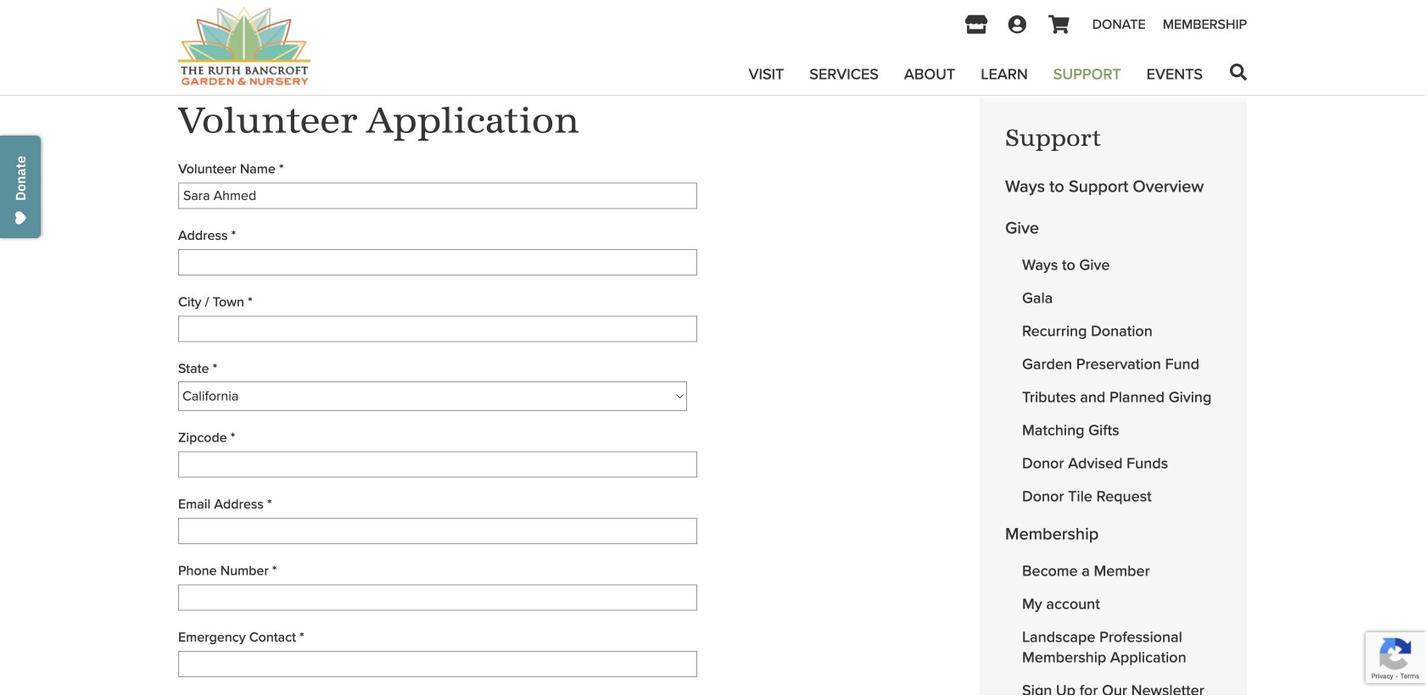 Task type: locate. For each thing, give the bounding box(es) containing it.
None text field
[[178, 585, 697, 611]]

none email field inside "contact form" element
[[178, 518, 697, 545]]

None email field
[[178, 518, 697, 545]]

None text field
[[178, 183, 697, 209], [178, 249, 697, 276], [178, 316, 697, 342], [178, 452, 697, 478], [178, 652, 697, 678], [178, 183, 697, 209], [178, 249, 697, 276], [178, 316, 697, 342], [178, 452, 697, 478], [178, 652, 697, 678]]

none text field inside "contact form" element
[[178, 585, 697, 611]]



Task type: vqa. For each thing, say whether or not it's contained in the screenshot.
Email Field in the contact form element
no



Task type: describe. For each thing, give the bounding box(es) containing it.
contact form element
[[178, 155, 926, 696]]



